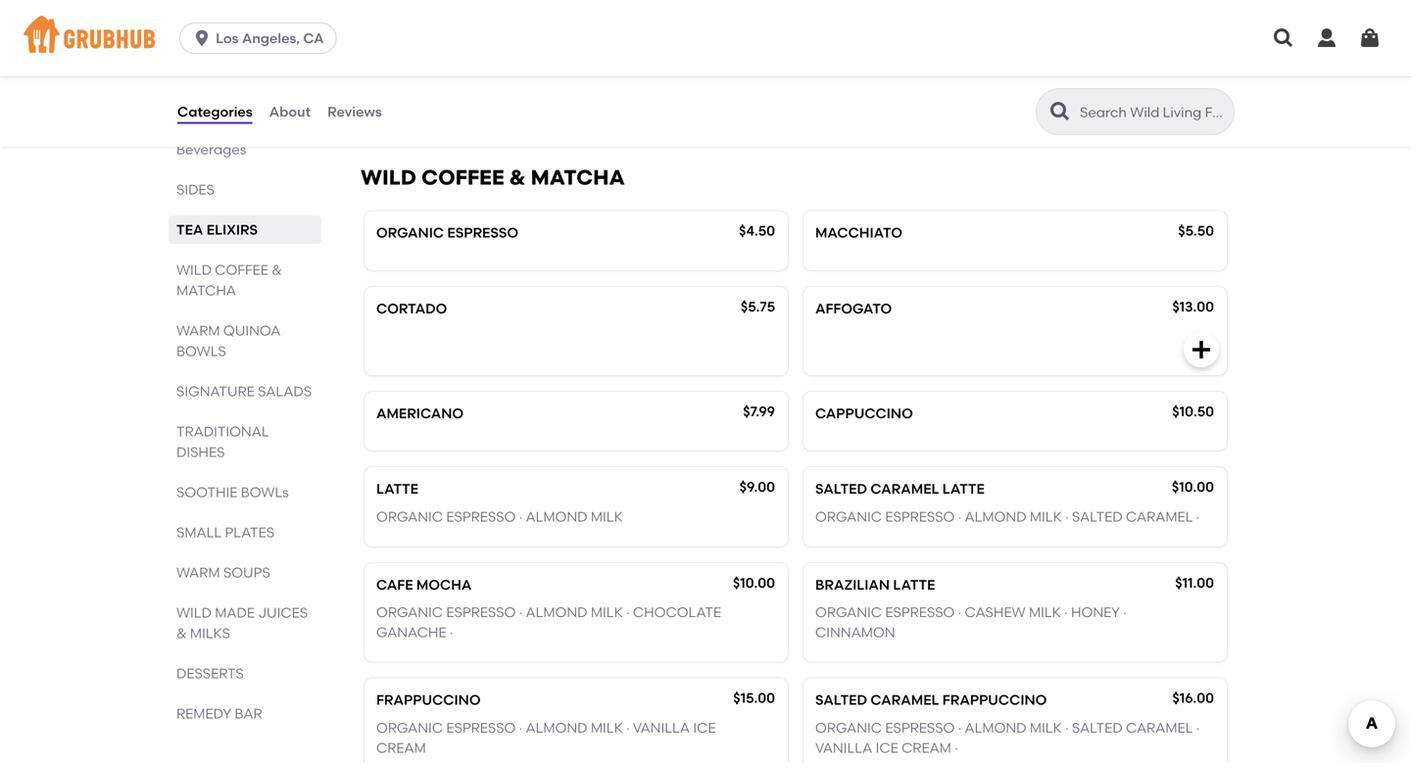 Task type: vqa. For each thing, say whether or not it's contained in the screenshot.
Earn $8
no



Task type: describe. For each thing, give the bounding box(es) containing it.
almond for frappuccino
[[526, 720, 588, 737]]

espresso for organic espresso · almond milk
[[446, 509, 516, 525]]

juices
[[258, 605, 308, 622]]

tulsi
[[535, 67, 573, 84]]

1 vertical spatial moringa
[[491, 87, 558, 104]]

1 vertical spatial matcha
[[531, 165, 625, 190]]

cream inside organic espresso · almond milk · salted caramel · vanilla ice cream ·
[[902, 740, 952, 757]]

reviews button
[[327, 76, 383, 147]]

beverages
[[176, 141, 246, 158]]

ice inside organic espresso · almond milk · salted caramel · vanilla ice cream ·
[[876, 740, 899, 757]]

about button
[[268, 76, 312, 147]]

affogato
[[816, 300, 892, 317]]

honey
[[1071, 604, 1120, 621]]

reviews
[[327, 103, 382, 120]]

bowls
[[176, 343, 226, 360]]

empower
[[383, 67, 454, 84]]

svg image
[[192, 28, 212, 48]]

ice inside organic espresso · almond milk · vanilla ice cream
[[693, 720, 716, 737]]

wild made juices & milks
[[176, 605, 308, 642]]

$10.00 for organic espresso · almond milk · chocolate ganache ·
[[733, 575, 775, 591]]

organic for organic espresso · cashew milk · honey · cinnamon
[[816, 604, 882, 621]]

mocha
[[417, 577, 472, 593]]

salads
[[258, 383, 312, 400]]

organic espresso · almond milk · vanilla ice cream
[[376, 720, 716, 757]]

$10.50
[[1173, 403, 1215, 420]]

0 vertical spatial moringa
[[464, 67, 532, 84]]

almond for salted caramel frappuccino
[[965, 720, 1027, 737]]

salted inside organic espresso · almond milk · salted caramel · vanilla ice cream ·
[[1072, 720, 1123, 737]]

milk for organic espresso · almond milk
[[591, 509, 623, 525]]

$9.00
[[740, 479, 775, 496]]

salted caramel latte
[[816, 481, 985, 498]]

organic for organic espresso
[[376, 225, 444, 241]]

organic espresso · cashew milk · honey · cinnamon
[[816, 604, 1127, 641]]

soothie bowls
[[176, 484, 289, 501]]

brazilian latte
[[816, 577, 936, 593]]

soothie
[[176, 484, 238, 501]]

remedy bar
[[176, 706, 262, 722]]

sides
[[176, 181, 215, 198]]

ganache
[[376, 624, 447, 641]]

small
[[176, 524, 222, 541]]

cashew
[[965, 604, 1026, 621]]

cortado
[[376, 300, 447, 317]]

vanilla inside organic espresso · almond milk · salted caramel · vanilla ice cream ·
[[816, 740, 873, 757]]

cafe
[[376, 577, 413, 593]]

organic for organic espresso · almond milk
[[376, 509, 443, 525]]

milk for organic espresso · cashew milk · honey · cinnamon
[[1029, 604, 1061, 621]]

$16.00
[[1173, 690, 1215, 707]]

signature
[[176, 383, 255, 400]]

sugar
[[643, 87, 691, 104]]

spearmint
[[376, 87, 455, 104]]

1 horizontal spatial latte
[[893, 577, 936, 593]]

dishes
[[176, 444, 225, 461]]

0 vertical spatial wild
[[361, 165, 417, 190]]

warm quinoa bowls
[[176, 323, 281, 360]]

caramel up $11.00 at right
[[1126, 509, 1193, 525]]

organic espresso · almond milk · salted caramel ·
[[816, 509, 1200, 525]]

tea elixirs
[[176, 222, 258, 238]]

2 oil from the left
[[562, 87, 585, 104]]

macchiato
[[816, 225, 903, 241]]

plates
[[225, 524, 275, 541]]

vanilla inside organic espresso · almond milk · vanilla ice cream
[[633, 720, 690, 737]]

1 horizontal spatial coffee
[[422, 165, 505, 190]]

cappuccino
[[816, 405, 913, 422]]

traditional
[[176, 423, 269, 440]]

caramel down cinnamon
[[871, 692, 940, 709]]

coffee inside wild coffee & matcha
[[215, 262, 268, 278]]

brew
[[576, 67, 616, 84]]

organic espresso · almond milk
[[376, 509, 623, 525]]

· empower ·   moringa tulsi brew · matcha · spearmint oil · moringa oil · coco sugar
[[376, 67, 692, 104]]

about
[[269, 103, 311, 120]]

milk for organic espresso · almond milk · vanilla ice cream
[[591, 720, 623, 737]]

$5.75
[[741, 298, 775, 315]]

organic for organic espresso · almond milk · chocolate ganache ·
[[376, 604, 443, 621]]

organic espresso
[[376, 225, 519, 241]]

organic espresso · almond milk · chocolate ganache ·
[[376, 604, 721, 641]]



Task type: locate. For each thing, give the bounding box(es) containing it.
espresso inside organic espresso · cashew milk · honey · cinnamon
[[886, 604, 955, 621]]

coffee
[[422, 165, 505, 190], [215, 262, 268, 278]]

cream
[[376, 740, 426, 757], [902, 740, 952, 757]]

1 vertical spatial wild coffee & matcha
[[176, 262, 282, 299]]

matcha
[[626, 67, 685, 84], [531, 165, 625, 190], [176, 282, 236, 299]]

milk inside organic espresso · cashew milk · honey · cinnamon
[[1029, 604, 1061, 621]]

1 vertical spatial wild
[[176, 262, 212, 278]]

1 horizontal spatial vanilla
[[816, 740, 873, 757]]

0 horizontal spatial latte
[[376, 481, 419, 498]]

categories
[[177, 103, 253, 120]]

1 oil from the left
[[458, 87, 481, 104]]

los angeles, ca
[[216, 30, 324, 47]]

$5.50
[[1179, 223, 1215, 239]]

$10.00 down $9.00
[[733, 575, 775, 591]]

2 frappuccino from the left
[[943, 692, 1047, 709]]

coco
[[594, 87, 640, 104]]

0 vertical spatial &
[[510, 165, 526, 190]]

0 vertical spatial wild coffee & matcha
[[361, 165, 625, 190]]

milk for organic espresso · almond milk · salted caramel ·
[[1030, 509, 1062, 525]]

moringa left tulsi
[[464, 67, 532, 84]]

2 horizontal spatial &
[[510, 165, 526, 190]]

almond inside organic espresso · almond milk · salted caramel · vanilla ice cream ·
[[965, 720, 1027, 737]]

$4.50
[[739, 223, 775, 239]]

0 vertical spatial matcha
[[626, 67, 685, 84]]

wild up "milks"
[[176, 605, 212, 622]]

tea
[[176, 222, 203, 238]]

chocolate
[[633, 604, 721, 621]]

angeles,
[[242, 30, 300, 47]]

espresso for organic espresso · almond milk · salted caramel · vanilla ice cream ·
[[886, 720, 955, 737]]

0 vertical spatial ice
[[693, 720, 716, 737]]

elixirs
[[207, 222, 258, 238]]

almond for salted caramel latte
[[965, 509, 1027, 525]]

0 horizontal spatial $10.00
[[733, 575, 775, 591]]

0 vertical spatial vanilla
[[633, 720, 690, 737]]

& inside wild coffee & matcha
[[272, 262, 282, 278]]

$10.00 down $10.50
[[1172, 479, 1215, 496]]

oil down tulsi
[[562, 87, 585, 104]]

milk
[[591, 509, 623, 525], [1030, 509, 1062, 525], [591, 604, 623, 621], [1029, 604, 1061, 621], [591, 720, 623, 737], [1030, 720, 1062, 737]]

wild inside wild made juices & milks
[[176, 605, 212, 622]]

organic down salted caramel latte
[[816, 509, 882, 525]]

brazilian
[[816, 577, 890, 593]]

almond inside organic espresso · almond milk · vanilla ice cream
[[526, 720, 588, 737]]

1 horizontal spatial oil
[[562, 87, 585, 104]]

1 horizontal spatial &
[[272, 262, 282, 278]]

almond
[[526, 509, 588, 525], [965, 509, 1027, 525], [526, 604, 588, 621], [526, 720, 588, 737], [965, 720, 1027, 737]]

organic for organic espresso · almond milk · vanilla ice cream
[[376, 720, 443, 737]]

milk for organic espresso · almond milk · salted caramel · vanilla ice cream ·
[[1030, 720, 1062, 737]]

$15.00
[[734, 690, 775, 707]]

matcha down coco
[[531, 165, 625, 190]]

quinoa
[[223, 323, 281, 339]]

espresso for organic espresso · almond milk · vanilla ice cream
[[446, 720, 516, 737]]

oil
[[458, 87, 481, 104], [562, 87, 585, 104]]

wild coffee & matcha
[[361, 165, 625, 190], [176, 262, 282, 299]]

wild coffee & matcha down elixirs
[[176, 262, 282, 299]]

milk inside organic espresso · almond milk · salted caramel · vanilla ice cream ·
[[1030, 720, 1062, 737]]

0 vertical spatial $10.00
[[1172, 479, 1215, 496]]

milk inside organic espresso · almond milk · vanilla ice cream
[[591, 720, 623, 737]]

1 horizontal spatial ice
[[876, 740, 899, 757]]

espresso for organic espresso · cashew milk · honey · cinnamon
[[886, 604, 955, 621]]

organic inside organic espresso · almond milk · chocolate ganache ·
[[376, 604, 443, 621]]

0 horizontal spatial vanilla
[[633, 720, 690, 737]]

$10.00 for organic espresso · almond milk · salted caramel ·
[[1172, 479, 1215, 496]]

1 vertical spatial &
[[272, 262, 282, 278]]

espresso for organic espresso
[[447, 225, 519, 241]]

organic inside organic espresso · almond milk · vanilla ice cream
[[376, 720, 443, 737]]

1 horizontal spatial cream
[[902, 740, 952, 757]]

2 vertical spatial &
[[176, 625, 187, 642]]

wild
[[361, 165, 417, 190], [176, 262, 212, 278], [176, 605, 212, 622]]

warm inside warm quinoa bowls
[[176, 323, 220, 339]]

bowls
[[241, 484, 289, 501]]

2 cream from the left
[[902, 740, 952, 757]]

categories button
[[176, 76, 254, 147]]

wild inside wild coffee & matcha
[[176, 262, 212, 278]]

signature salads
[[176, 383, 312, 400]]

warm for warm quinoa bowls
[[176, 323, 220, 339]]

organic down salted caramel frappuccino
[[816, 720, 882, 737]]

made
[[215, 605, 255, 622]]

matcha up sugar
[[626, 67, 685, 84]]

espresso inside organic espresso · almond milk · chocolate ganache ·
[[446, 604, 516, 621]]

milks
[[190, 625, 230, 642]]

warm soups
[[176, 565, 270, 581]]

los angeles, ca button
[[180, 23, 345, 54]]

matcha inside wild coffee & matcha
[[176, 282, 236, 299]]

salted caramel frappuccino
[[816, 692, 1047, 709]]

1 vertical spatial vanilla
[[816, 740, 873, 757]]

latte right brazilian
[[893, 577, 936, 593]]

frappuccino down ganache
[[376, 692, 481, 709]]

almond for latte
[[526, 509, 588, 525]]

warm up bowls
[[176, 323, 220, 339]]

caramel
[[871, 481, 940, 498], [1126, 509, 1193, 525], [871, 692, 940, 709], [1126, 720, 1193, 737]]

vanilla
[[633, 720, 690, 737], [816, 740, 873, 757]]

0 vertical spatial coffee
[[422, 165, 505, 190]]

wild down tea
[[176, 262, 212, 278]]

coffee down elixirs
[[215, 262, 268, 278]]

· empower ·   moringa tulsi brew · matcha · spearmint oil · moringa oil · coco sugar button
[[365, 26, 788, 125]]

1 horizontal spatial $10.00
[[1172, 479, 1215, 496]]

soups
[[223, 565, 270, 581]]

organic up cinnamon
[[816, 604, 882, 621]]

espresso for organic espresso · almond milk · salted caramel ·
[[886, 509, 955, 525]]

moringa down tulsi
[[491, 87, 558, 104]]

·
[[376, 67, 380, 84], [457, 67, 461, 84], [619, 67, 622, 84], [689, 67, 692, 84], [484, 87, 487, 104], [588, 87, 591, 104], [519, 509, 523, 525], [958, 509, 962, 525], [1066, 509, 1069, 525], [1197, 509, 1200, 525], [519, 604, 523, 621], [626, 604, 630, 621], [958, 604, 962, 621], [1065, 604, 1068, 621], [1124, 604, 1127, 621], [450, 624, 453, 641], [519, 720, 523, 737], [626, 720, 630, 737], [958, 720, 962, 737], [1066, 720, 1069, 737], [1197, 720, 1200, 737], [955, 740, 958, 757]]

0 horizontal spatial ice
[[693, 720, 716, 737]]

2 vertical spatial matcha
[[176, 282, 236, 299]]

2 horizontal spatial matcha
[[626, 67, 685, 84]]

2 warm from the top
[[176, 565, 220, 581]]

small plates
[[176, 524, 275, 541]]

& up organic espresso
[[510, 165, 526, 190]]

cafe mocha
[[376, 577, 472, 593]]

cinnamon
[[816, 624, 896, 641]]

oil right the spearmint
[[458, 87, 481, 104]]

caramel down cappuccino
[[871, 481, 940, 498]]

1 vertical spatial ice
[[876, 740, 899, 757]]

1 horizontal spatial frappuccino
[[943, 692, 1047, 709]]

organic inside organic espresso · almond milk · salted caramel · vanilla ice cream ·
[[816, 720, 882, 737]]

frappuccino up organic espresso · almond milk · salted caramel · vanilla ice cream ·
[[943, 692, 1047, 709]]

& up the quinoa
[[272, 262, 282, 278]]

organic espresso · almond milk · salted caramel · vanilla ice cream ·
[[816, 720, 1200, 757]]

warm down small
[[176, 565, 220, 581]]

1 frappuccino from the left
[[376, 692, 481, 709]]

frappuccino
[[376, 692, 481, 709], [943, 692, 1047, 709]]

& inside wild made juices & milks
[[176, 625, 187, 642]]

moringa
[[464, 67, 532, 84], [491, 87, 558, 104]]

almond inside organic espresso · almond milk · chocolate ganache ·
[[526, 604, 588, 621]]

2 vertical spatial wild
[[176, 605, 212, 622]]

caramel inside organic espresso · almond milk · salted caramel · vanilla ice cream ·
[[1126, 720, 1193, 737]]

espresso inside organic espresso · almond milk · salted caramel · vanilla ice cream ·
[[886, 720, 955, 737]]

salted
[[816, 481, 868, 498], [1072, 509, 1123, 525], [816, 692, 868, 709], [1072, 720, 1123, 737]]

& left "milks"
[[176, 625, 187, 642]]

$7.99
[[743, 403, 775, 420]]

1 horizontal spatial matcha
[[531, 165, 625, 190]]

matcha up warm quinoa bowls
[[176, 282, 236, 299]]

los
[[216, 30, 239, 47]]

2 horizontal spatial latte
[[943, 481, 985, 498]]

$13.00
[[1173, 298, 1215, 315]]

organic for organic espresso · almond milk · salted caramel · vanilla ice cream ·
[[816, 720, 882, 737]]

1 horizontal spatial wild coffee & matcha
[[361, 165, 625, 190]]

1 warm from the top
[[176, 323, 220, 339]]

organic for organic espresso · almond milk · salted caramel ·
[[816, 509, 882, 525]]

milk inside organic espresso · almond milk · chocolate ganache ·
[[591, 604, 623, 621]]

caramel down $16.00
[[1126, 720, 1193, 737]]

milk for organic espresso · almond milk · chocolate ganache ·
[[591, 604, 623, 621]]

0 horizontal spatial &
[[176, 625, 187, 642]]

1 cream from the left
[[376, 740, 426, 757]]

0 horizontal spatial coffee
[[215, 262, 268, 278]]

ca
[[303, 30, 324, 47]]

latte up organic espresso · almond milk · salted caramel · in the bottom right of the page
[[943, 481, 985, 498]]

remedy
[[176, 706, 231, 722]]

organic
[[376, 225, 444, 241], [376, 509, 443, 525], [816, 509, 882, 525], [376, 604, 443, 621], [816, 604, 882, 621], [376, 720, 443, 737], [816, 720, 882, 737]]

0 horizontal spatial cream
[[376, 740, 426, 757]]

desserts
[[176, 666, 244, 682]]

organic down ganache
[[376, 720, 443, 737]]

matcha inside · empower ·   moringa tulsi brew · matcha · spearmint oil · moringa oil · coco sugar
[[626, 67, 685, 84]]

cream inside organic espresso · almond milk · vanilla ice cream
[[376, 740, 426, 757]]

0 horizontal spatial oil
[[458, 87, 481, 104]]

$11.00
[[1176, 575, 1215, 591]]

organic up cortado
[[376, 225, 444, 241]]

search icon image
[[1049, 100, 1072, 124]]

almond for cafe mocha
[[526, 604, 588, 621]]

1 vertical spatial coffee
[[215, 262, 268, 278]]

0 horizontal spatial frappuccino
[[376, 692, 481, 709]]

wild coffee & matcha up organic espresso
[[361, 165, 625, 190]]

organic inside organic espresso · cashew milk · honey · cinnamon
[[816, 604, 882, 621]]

warm
[[176, 323, 220, 339], [176, 565, 220, 581]]

&
[[510, 165, 526, 190], [272, 262, 282, 278], [176, 625, 187, 642]]

wild down reviews button
[[361, 165, 417, 190]]

latte
[[376, 481, 419, 498], [943, 481, 985, 498], [893, 577, 936, 593]]

bar
[[235, 706, 262, 722]]

0 vertical spatial warm
[[176, 323, 220, 339]]

svg image
[[1272, 26, 1296, 50], [1316, 26, 1339, 50], [1359, 26, 1382, 50], [1190, 338, 1214, 362]]

latte down americano
[[376, 481, 419, 498]]

americano
[[376, 405, 464, 422]]

main navigation navigation
[[0, 0, 1412, 76]]

ice
[[693, 720, 716, 737], [876, 740, 899, 757]]

espresso for organic espresso · almond milk · chocolate ganache ·
[[446, 604, 516, 621]]

organic up ganache
[[376, 604, 443, 621]]

1 vertical spatial warm
[[176, 565, 220, 581]]

traditional dishes
[[176, 423, 269, 461]]

0 horizontal spatial matcha
[[176, 282, 236, 299]]

0 horizontal spatial wild coffee & matcha
[[176, 262, 282, 299]]

espresso inside organic espresso · almond milk · vanilla ice cream
[[446, 720, 516, 737]]

warm for warm soups
[[176, 565, 220, 581]]

$10.00
[[1172, 479, 1215, 496], [733, 575, 775, 591]]

Search Wild Living Foods search field
[[1078, 103, 1228, 122]]

1 vertical spatial $10.00
[[733, 575, 775, 591]]

coffee up organic espresso
[[422, 165, 505, 190]]

organic up the cafe mocha
[[376, 509, 443, 525]]



